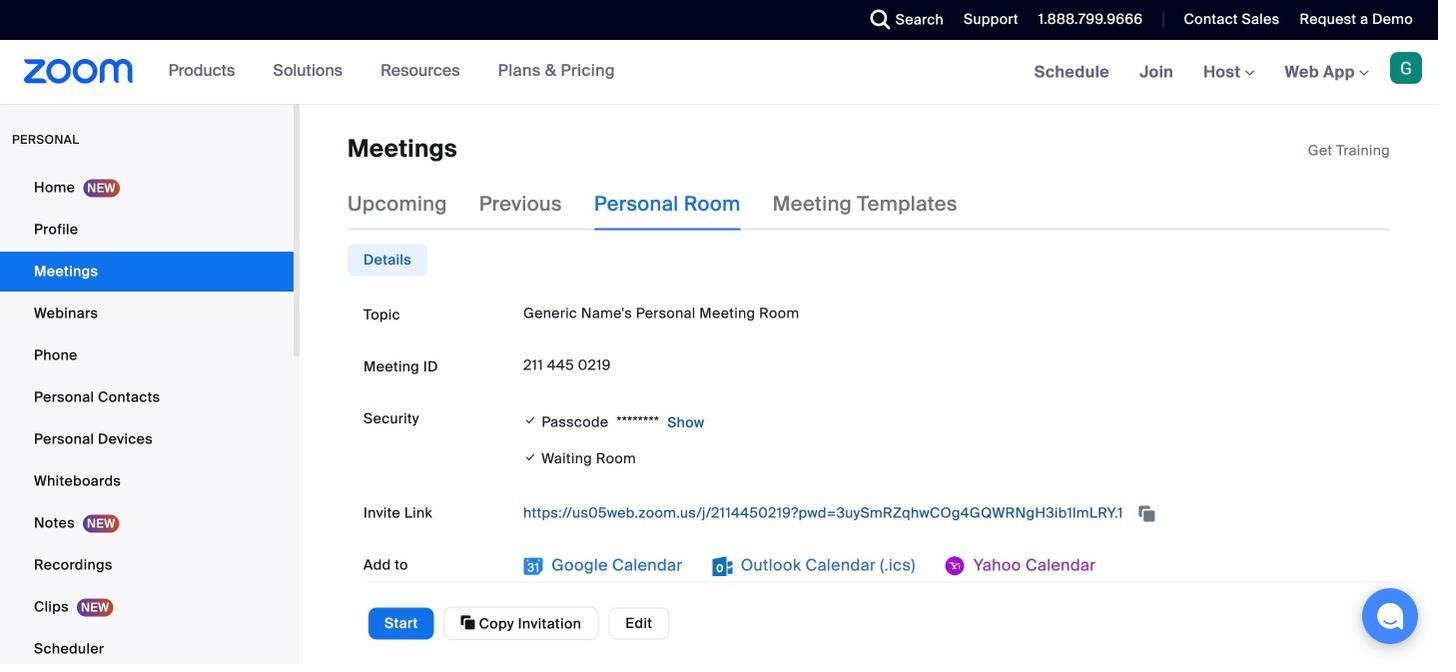 Task type: vqa. For each thing, say whether or not it's contained in the screenshot.
Personal Menu menu
yes



Task type: describe. For each thing, give the bounding box(es) containing it.
tabs of meeting tab list
[[348, 178, 990, 230]]

2 checked image from the top
[[523, 447, 538, 468]]

add to yahoo calendar image
[[946, 556, 966, 576]]

personal menu menu
[[0, 168, 294, 664]]

add to google calendar image
[[523, 556, 543, 576]]

1 vertical spatial application
[[523, 497, 1375, 529]]

product information navigation
[[133, 40, 630, 104]]

add to outlook calendar (.ics) image
[[713, 556, 733, 576]]

profile picture image
[[1391, 52, 1423, 84]]

1 checked image from the top
[[523, 411, 538, 431]]



Task type: locate. For each thing, give the bounding box(es) containing it.
copy image
[[461, 614, 475, 632]]

0 vertical spatial application
[[1308, 141, 1391, 161]]

tab list
[[348, 244, 428, 276]]

application
[[1308, 141, 1391, 161], [523, 497, 1375, 529]]

0 vertical spatial checked image
[[523, 411, 538, 431]]

tab
[[348, 244, 428, 276]]

zoom logo image
[[24, 59, 133, 84]]

1 vertical spatial checked image
[[523, 447, 538, 468]]

banner
[[0, 40, 1439, 105]]

open chat image
[[1377, 602, 1405, 630]]

checked image
[[523, 411, 538, 431], [523, 447, 538, 468]]

meetings navigation
[[1020, 40, 1439, 105]]



